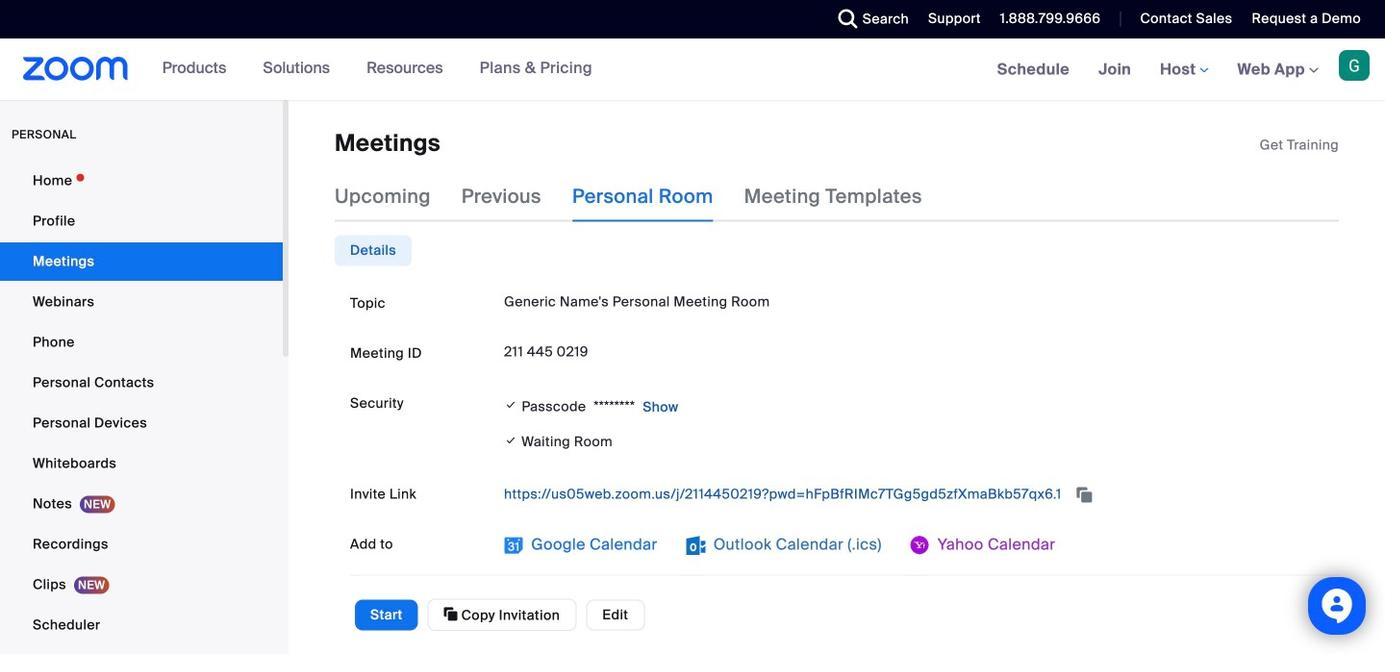 Task type: vqa. For each thing, say whether or not it's contained in the screenshot.
Open chat icon
no



Task type: describe. For each thing, give the bounding box(es) containing it.
checked image
[[504, 431, 518, 451]]

0 vertical spatial application
[[1260, 136, 1340, 155]]

profile picture image
[[1340, 50, 1371, 81]]

zoom logo image
[[23, 57, 129, 81]]

tabs of meeting tab list
[[335, 172, 954, 222]]

checked image
[[504, 396, 518, 415]]

meetings navigation
[[983, 38, 1386, 102]]

personal menu menu
[[0, 162, 283, 654]]

add to outlook calendar (.ics) image
[[687, 536, 706, 555]]



Task type: locate. For each thing, give the bounding box(es) containing it.
banner
[[0, 38, 1386, 102]]

add to yahoo calendar image
[[911, 536, 930, 555]]

product information navigation
[[148, 38, 607, 100]]

add to google calendar image
[[504, 536, 524, 555]]

copy image
[[444, 606, 458, 623]]

application
[[1260, 136, 1340, 155], [504, 479, 1324, 510]]

tab
[[335, 235, 412, 266]]

1 vertical spatial application
[[504, 479, 1324, 510]]

tab list
[[335, 235, 412, 266]]



